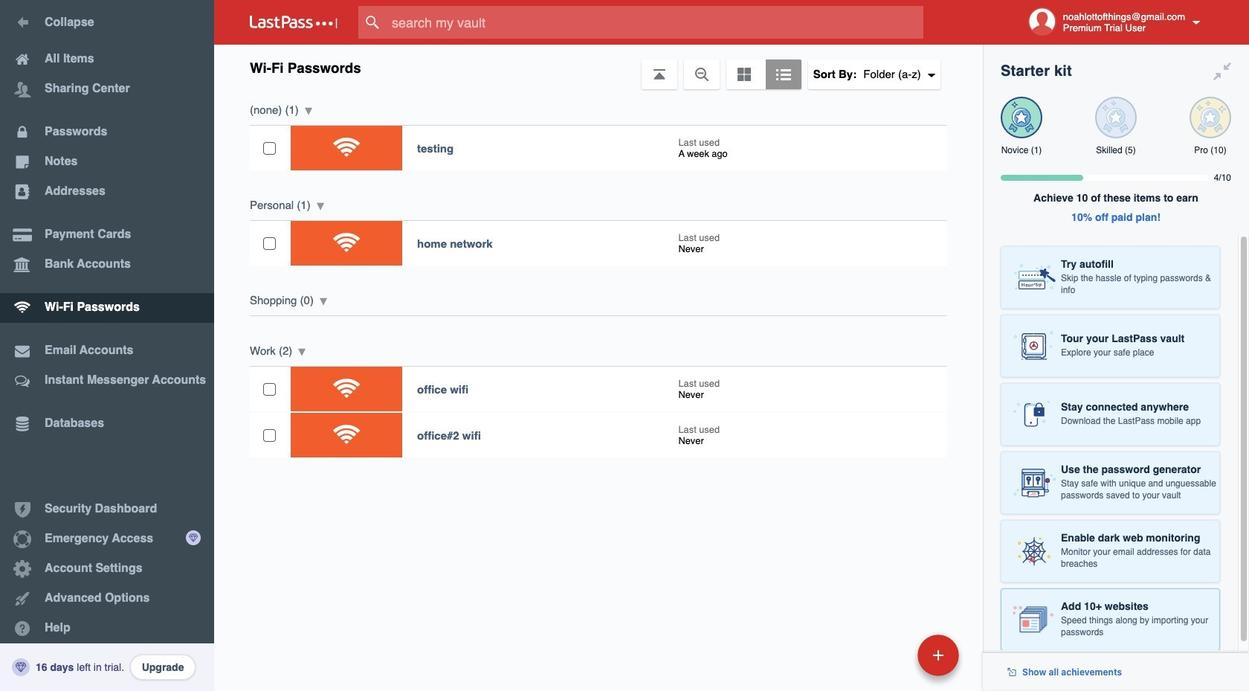 Task type: locate. For each thing, give the bounding box(es) containing it.
lastpass image
[[250, 16, 338, 29]]

main navigation navigation
[[0, 0, 214, 691]]



Task type: describe. For each thing, give the bounding box(es) containing it.
vault options navigation
[[214, 45, 984, 89]]

new item navigation
[[816, 630, 969, 691]]

Search search field
[[359, 6, 953, 39]]

new item element
[[816, 634, 965, 676]]

search my vault text field
[[359, 6, 953, 39]]



Task type: vqa. For each thing, say whether or not it's contained in the screenshot.
New item icon
no



